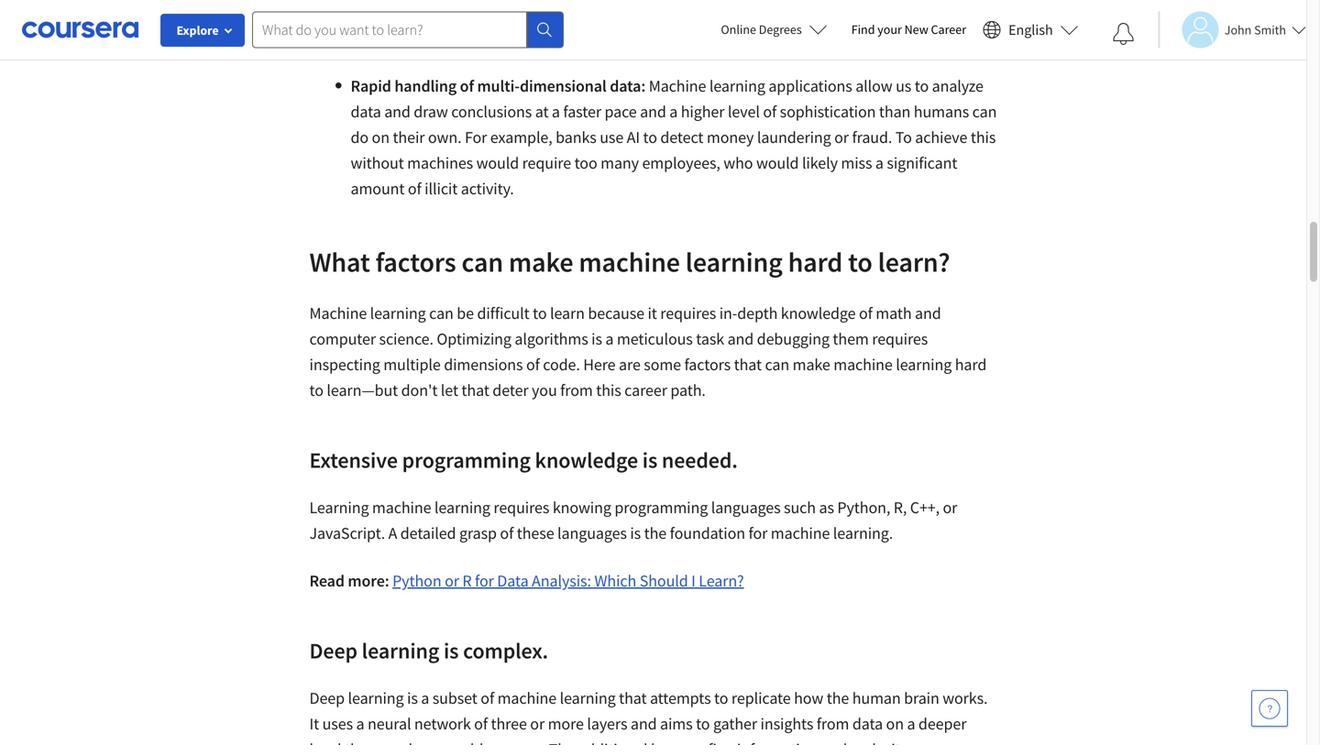 Task type: describe. For each thing, give the bounding box(es) containing it.
it inside deep learning is a subset of machine learning that attempts to replicate how the human brain works. it uses a neural network of three or more layers and aims to gather insights from data on a deeper level than one layer could manage. the additional layers refine information and make it mo
[[891, 739, 901, 745]]

optimizing
[[437, 329, 511, 349]]

john smith button
[[1159, 11, 1306, 48]]

without
[[351, 153, 404, 173]]

learn
[[550, 303, 585, 324]]

learning inside "machine learning applications allow us to analyze data and draw conclusions at a faster pace and a higher level of sophistication than humans can do on their own. for example, banks use ai to detect money laundering or fraud. to achieve this without machines would require too many employees, who would likely miss a significant amount of illicit activity."
[[709, 76, 765, 96]]

layer
[[408, 739, 442, 745]]

depth
[[737, 303, 778, 324]]

ai ethics to establish avoidable bias.
[[503, 27, 747, 48]]

of up laundering
[[763, 101, 777, 122]]

complex.
[[463, 637, 548, 665]]

make inside deep learning is a subset of machine learning that attempts to replicate how the human brain works. it uses a neural network of three or more layers and aims to gather insights from data on a deeper level than one layer could manage. the additional layers refine information and make it mo
[[850, 739, 888, 745]]

learning up neural
[[348, 688, 404, 709]]

them
[[833, 329, 869, 349]]

online degrees button
[[706, 9, 842, 50]]

such
[[784, 497, 816, 518]]

is inside 'machine learning can be difficult to learn because it requires in-depth knowledge of math and computer science. optimizing algorithms is a meticulous task and debugging them requires inspecting multiple dimensions of code. here are some factors that can make machine learning hard to learn—but don't let that deter you from this career path.'
[[591, 329, 602, 349]]

find
[[851, 21, 875, 38]]

deep learning is complex.
[[309, 637, 548, 665]]

learning
[[309, 497, 369, 518]]

machine up a
[[372, 497, 431, 518]]

learn?
[[878, 245, 950, 279]]

for
[[465, 127, 487, 148]]

draw
[[414, 101, 448, 122]]

a inside 'machine learning can be difficult to learn because it requires in-depth knowledge of math and computer science. optimizing algorithms is a meticulous task and debugging them requires inspecting multiple dimensions of code. here are some factors that can make machine learning hard to learn—but don't let that deter you from this career path.'
[[605, 329, 614, 349]]

explore button
[[160, 14, 245, 47]]

meticulous
[[617, 329, 693, 349]]

0 vertical spatial languages
[[711, 497, 781, 518]]

programming inside learning machine learning requires knowing programming languages such as python, r, c++, or javascript. a detailed grasp of these languages is the foundation for machine learning.
[[615, 497, 708, 518]]

data:
[[610, 76, 646, 96]]

what factors can make machine learning hard to learn?
[[309, 245, 950, 279]]

online degrees
[[721, 21, 802, 38]]

applications
[[769, 76, 852, 96]]

achieve
[[915, 127, 967, 148]]

miss
[[841, 153, 872, 173]]

pace
[[605, 101, 637, 122]]

online
[[721, 21, 756, 38]]

python or r for data analysis: which should i learn? link
[[392, 571, 744, 591]]

fraud.
[[852, 127, 892, 148]]

new
[[904, 21, 928, 38]]

from inside deep learning is a subset of machine learning that attempts to replicate how the human brain works. it uses a neural network of three or more layers and aims to gather insights from data on a deeper level than one layer could manage. the additional layers refine information and make it mo
[[817, 714, 849, 734]]

a down 'brain'
[[907, 714, 915, 734]]

a right at
[[552, 101, 560, 122]]

works.
[[943, 688, 988, 709]]

learning inside learning machine learning requires knowing programming languages such as python, r, c++, or javascript. a detailed grasp of these languages is the foundation for machine learning.
[[434, 497, 490, 518]]

career
[[624, 380, 667, 401]]

algorithms
[[515, 329, 588, 349]]

of left illicit
[[408, 178, 421, 199]]

rapid
[[351, 76, 391, 96]]

you
[[532, 380, 557, 401]]

uses
[[322, 714, 353, 734]]

coursera image
[[22, 15, 138, 44]]

foundation
[[670, 523, 745, 544]]

machine down such
[[771, 523, 830, 544]]

use
[[600, 127, 624, 148]]

or left 'r'
[[445, 571, 459, 591]]

avoidable
[[644, 27, 711, 48]]

is inside learning machine learning requires knowing programming languages such as python, r, c++, or javascript. a detailed grasp of these languages is the foundation for machine learning.
[[630, 523, 641, 544]]

knowing
[[553, 497, 611, 518]]

john smith
[[1225, 22, 1286, 38]]

c++,
[[910, 497, 940, 518]]

learning up more
[[560, 688, 616, 709]]

at
[[535, 101, 549, 122]]

read
[[309, 571, 345, 591]]

which
[[594, 571, 636, 591]]

subset
[[432, 688, 477, 709]]

to up refine
[[696, 714, 710, 734]]

these
[[517, 523, 554, 544]]

or inside deep learning is a subset of machine learning that attempts to replicate how the human brain works. it uses a neural network of three or more layers and aims to gather insights from data on a deeper level than one layer could manage. the additional layers refine information and make it mo
[[530, 714, 545, 734]]

information
[[737, 739, 818, 745]]

machine for a
[[649, 76, 706, 96]]

deter
[[493, 380, 529, 401]]

find your new career
[[851, 21, 966, 38]]

to right ethics
[[563, 27, 577, 48]]

debugging
[[757, 329, 830, 349]]

computer
[[309, 329, 376, 349]]

1 horizontal spatial requires
[[660, 303, 716, 324]]

for inside learning machine learning requires knowing programming languages such as python, r, c++, or javascript. a detailed grasp of these languages is the foundation for machine learning.
[[749, 523, 768, 544]]

ethics
[[519, 27, 560, 48]]

in-
[[719, 303, 737, 324]]

machine learning can be difficult to learn because it requires in-depth knowledge of math and computer science. optimizing algorithms is a meticulous task and debugging them requires inspecting multiple dimensions of code. here are some factors that can make machine learning hard to learn—but don't let that deter you from this career path.
[[309, 303, 987, 401]]

allow
[[856, 76, 893, 96]]

it inside 'machine learning can be difficult to learn because it requires in-depth knowledge of math and computer science. optimizing algorithms is a meticulous task and debugging them requires inspecting multiple dimensions of code. here are some factors that can make machine learning hard to learn—but don't let that deter you from this career path.'
[[648, 303, 657, 324]]

illicit
[[425, 178, 458, 199]]

english
[[1008, 21, 1053, 39]]

refine
[[694, 739, 734, 745]]

0 vertical spatial programming
[[402, 446, 531, 474]]

learn?
[[699, 571, 744, 591]]

english button
[[975, 0, 1086, 60]]

it
[[309, 714, 319, 734]]

should
[[640, 571, 688, 591]]

network
[[414, 714, 471, 734]]

humans
[[914, 101, 969, 122]]

the inside learning machine learning requires knowing programming languages such as python, r, c++, or javascript. a detailed grasp of these languages is the foundation for machine learning.
[[644, 523, 667, 544]]

from inside 'machine learning can be difficult to learn because it requires in-depth knowledge of math and computer science. optimizing algorithms is a meticulous task and debugging them requires inspecting multiple dimensions of code. here are some factors that can make machine learning hard to learn—but don't let that deter you from this career path.'
[[560, 380, 593, 401]]

level inside deep learning is a subset of machine learning that attempts to replicate how the human brain works. it uses a neural network of three or more layers and aims to gather insights from data on a deeper level than one layer could manage. the additional layers refine information and make it mo
[[309, 739, 341, 745]]

replicate
[[731, 688, 791, 709]]

the
[[549, 739, 575, 745]]

of up could
[[474, 714, 488, 734]]

machine up 'because'
[[579, 245, 680, 279]]

is left needed.
[[642, 446, 657, 474]]

needed.
[[662, 446, 738, 474]]

and down in-
[[727, 329, 754, 349]]

a left subset
[[421, 688, 429, 709]]

of up you
[[526, 354, 540, 375]]

1 vertical spatial knowledge
[[535, 446, 638, 474]]

is up subset
[[444, 637, 459, 665]]

brain
[[904, 688, 939, 709]]

learning down python
[[362, 637, 439, 665]]

dimensional
[[520, 76, 607, 96]]

hard inside 'machine learning can be difficult to learn because it requires in-depth knowledge of math and computer science. optimizing algorithms is a meticulous task and debugging them requires inspecting multiple dimensions of code. here are some factors that can make machine learning hard to learn—but don't let that deter you from this career path.'
[[955, 354, 987, 375]]

or inside learning machine learning requires knowing programming languages such as python, r, c++, or javascript. a detailed grasp of these languages is the foundation for machine learning.
[[943, 497, 957, 518]]

or inside "machine learning applications allow us to analyze data and draw conclusions at a faster pace and a higher level of sophistication than humans can do on their own. for example, banks use ai to detect money laundering or fraud. to achieve this without machines would require too many employees, who would likely miss a significant amount of illicit activity."
[[834, 127, 849, 148]]

machine for computer
[[309, 303, 367, 324]]

john
[[1225, 22, 1252, 38]]

factors inside 'machine learning can be difficult to learn because it requires in-depth knowledge of math and computer science. optimizing algorithms is a meticulous task and debugging them requires inspecting multiple dimensions of code. here are some factors that can make machine learning hard to learn—but don't let that deter you from this career path.'
[[684, 354, 731, 375]]

path.
[[670, 380, 706, 401]]

0 horizontal spatial for
[[475, 571, 494, 591]]

dimensions
[[444, 354, 523, 375]]

don't
[[401, 380, 438, 401]]



Task type: locate. For each thing, give the bounding box(es) containing it.
0 vertical spatial hard
[[788, 245, 843, 279]]

handling
[[395, 76, 457, 96]]

0 horizontal spatial machine
[[309, 303, 367, 324]]

attempts
[[650, 688, 711, 709]]

python,
[[837, 497, 890, 518]]

level down it
[[309, 739, 341, 745]]

deep learning is a subset of machine learning that attempts to replicate how the human brain works. it uses a neural network of three or more layers and aims to gather insights from data on a deeper level than one layer could manage. the additional layers refine information and make it mo
[[309, 688, 988, 745]]

knowledge
[[781, 303, 856, 324], [535, 446, 638, 474]]

ai right use
[[627, 127, 640, 148]]

programming down let
[[402, 446, 531, 474]]

1 vertical spatial ai
[[627, 127, 640, 148]]

detect
[[660, 127, 704, 148]]

or up manage.
[[530, 714, 545, 734]]

activity.
[[461, 178, 514, 199]]

and up 'their'
[[384, 101, 411, 122]]

detailed
[[400, 523, 456, 544]]

0 horizontal spatial it
[[648, 303, 657, 324]]

0 horizontal spatial would
[[476, 153, 519, 173]]

None search field
[[252, 11, 564, 48]]

make up the learn
[[509, 245, 573, 279]]

smith
[[1254, 22, 1286, 38]]

would up 'activity.' on the left of the page
[[476, 153, 519, 173]]

0 horizontal spatial on
[[372, 127, 390, 148]]

0 vertical spatial that
[[734, 354, 762, 375]]

deep up uses
[[309, 688, 345, 709]]

machine up the computer
[[309, 303, 367, 324]]

0 vertical spatial from
[[560, 380, 593, 401]]

banks
[[556, 127, 597, 148]]

deep for deep learning is complex.
[[309, 637, 358, 665]]

explore
[[176, 22, 219, 39]]

own.
[[428, 127, 462, 148]]

2 vertical spatial requires
[[494, 497, 549, 518]]

1 horizontal spatial machine
[[649, 76, 706, 96]]

help center image
[[1259, 698, 1281, 720]]

1 vertical spatial it
[[891, 739, 901, 745]]

than inside "machine learning applications allow us to analyze data and draw conclusions at a faster pace and a higher level of sophistication than humans can do on their own. for example, banks use ai to detect money laundering or fraud. to achieve this without machines would require too many employees, who would likely miss a significant amount of illicit activity."
[[879, 101, 911, 122]]

multiple
[[383, 354, 441, 375]]

languages down knowing
[[557, 523, 627, 544]]

a right uses
[[356, 714, 364, 734]]

1 vertical spatial from
[[817, 714, 849, 734]]

or
[[834, 127, 849, 148], [943, 497, 957, 518], [445, 571, 459, 591], [530, 714, 545, 734]]

of inside learning machine learning requires knowing programming languages such as python, r, c++, or javascript. a detailed grasp of these languages is the foundation for machine learning.
[[500, 523, 514, 544]]

1 horizontal spatial knowledge
[[781, 303, 856, 324]]

for right 'foundation'
[[749, 523, 768, 544]]

factors down "task"
[[684, 354, 731, 375]]

and right pace
[[640, 101, 666, 122]]

to left detect
[[643, 127, 657, 148]]

0 vertical spatial factors
[[375, 245, 456, 279]]

inspecting
[[309, 354, 380, 375]]

level
[[728, 101, 760, 122], [309, 739, 341, 745]]

for right 'r'
[[475, 571, 494, 591]]

gather
[[713, 714, 757, 734]]

can up "be"
[[462, 245, 503, 279]]

make inside 'machine learning can be difficult to learn because it requires in-depth knowledge of math and computer science. optimizing algorithms is a meticulous task and debugging them requires inspecting multiple dimensions of code. here are some factors that can make machine learning hard to learn—but don't let that deter you from this career path.'
[[793, 354, 830, 375]]

is inside deep learning is a subset of machine learning that attempts to replicate how the human brain works. it uses a neural network of three or more layers and aims to gather insights from data on a deeper level than one layer could manage. the additional layers refine information and make it mo
[[407, 688, 418, 709]]

programming
[[402, 446, 531, 474], [615, 497, 708, 518]]

significant
[[887, 153, 957, 173]]

of left multi-
[[460, 76, 474, 96]]

to left the learn
[[533, 303, 547, 324]]

learning machine learning requires knowing programming languages such as python, r, c++, or javascript. a detailed grasp of these languages is the foundation for machine learning.
[[309, 497, 957, 544]]

1 horizontal spatial that
[[619, 688, 647, 709]]

from down "code."
[[560, 380, 593, 401]]

extensive programming knowledge is needed.
[[309, 446, 738, 474]]

would down laundering
[[756, 153, 799, 173]]

requires down math
[[872, 329, 928, 349]]

that left attempts
[[619, 688, 647, 709]]

human
[[852, 688, 901, 709]]

higher
[[681, 101, 725, 122]]

show notifications image
[[1113, 23, 1135, 45]]

0 horizontal spatial ai
[[503, 27, 516, 48]]

neural
[[368, 714, 411, 734]]

1 vertical spatial deep
[[309, 688, 345, 709]]

is up which in the bottom left of the page
[[630, 523, 641, 544]]

0 vertical spatial make
[[509, 245, 573, 279]]

knowledge up knowing
[[535, 446, 638, 474]]

more
[[548, 714, 584, 734]]

who
[[724, 153, 753, 173]]

math
[[876, 303, 912, 324]]

more:
[[348, 571, 389, 591]]

requires up "task"
[[660, 303, 716, 324]]

on down human at right
[[886, 714, 904, 734]]

knowledge inside 'machine learning can be difficult to learn because it requires in-depth knowledge of math and computer science. optimizing algorithms is a meticulous task and debugging them requires inspecting multiple dimensions of code. here are some factors that can make machine learning hard to learn—but don't let that deter you from this career path.'
[[781, 303, 856, 324]]

faster
[[563, 101, 601, 122]]

2 vertical spatial make
[[850, 739, 888, 745]]

that
[[734, 354, 762, 375], [462, 380, 489, 401], [619, 688, 647, 709]]

machine inside 'machine learning can be difficult to learn because it requires in-depth knowledge of math and computer science. optimizing algorithms is a meticulous task and debugging them requires inspecting multiple dimensions of code. here are some factors that can make machine learning hard to learn—but don't let that deter you from this career path.'
[[834, 354, 893, 375]]

0 horizontal spatial knowledge
[[535, 446, 638, 474]]

1 vertical spatial than
[[345, 739, 376, 745]]

as
[[819, 497, 834, 518]]

1 vertical spatial for
[[475, 571, 494, 591]]

1 vertical spatial programming
[[615, 497, 708, 518]]

rapid handling of multi-dimensional data:
[[351, 76, 649, 96]]

0 vertical spatial it
[[648, 303, 657, 324]]

1 horizontal spatial than
[[879, 101, 911, 122]]

0 horizontal spatial this
[[596, 380, 621, 401]]

machine down them
[[834, 354, 893, 375]]

likely
[[802, 153, 838, 173]]

1 would from the left
[[476, 153, 519, 173]]

learning up higher
[[709, 76, 765, 96]]

0 vertical spatial deep
[[309, 637, 358, 665]]

than down uses
[[345, 739, 376, 745]]

to right us
[[915, 76, 929, 96]]

learning up in-
[[686, 245, 783, 279]]

can inside "machine learning applications allow us to analyze data and draw conclusions at a faster pace and a higher level of sophistication than humans can do on their own. for example, banks use ai to detect money laundering or fraud. to achieve this without machines would require too many employees, who would likely miss a significant amount of illicit activity."
[[972, 101, 997, 122]]

than down us
[[879, 101, 911, 122]]

this right 'achieve'
[[971, 127, 996, 148]]

to down inspecting at left
[[309, 380, 324, 401]]

science.
[[379, 329, 434, 349]]

javascript.
[[309, 523, 385, 544]]

i
[[691, 571, 696, 591]]

and right math
[[915, 303, 941, 324]]

0 horizontal spatial languages
[[557, 523, 627, 544]]

many
[[601, 153, 639, 173]]

the up should
[[644, 523, 667, 544]]

1 horizontal spatial languages
[[711, 497, 781, 518]]

and left aims
[[631, 714, 657, 734]]

of right subset
[[481, 688, 494, 709]]

this down here
[[596, 380, 621, 401]]

1 vertical spatial level
[[309, 739, 341, 745]]

to
[[563, 27, 577, 48], [915, 76, 929, 96], [643, 127, 657, 148], [848, 245, 873, 279], [533, 303, 547, 324], [309, 380, 324, 401], [714, 688, 728, 709], [696, 714, 710, 734]]

a
[[552, 101, 560, 122], [669, 101, 678, 122], [875, 153, 884, 173], [605, 329, 614, 349], [421, 688, 429, 709], [356, 714, 364, 734], [907, 714, 915, 734]]

0 vertical spatial this
[[971, 127, 996, 148]]

it up meticulous
[[648, 303, 657, 324]]

establish
[[580, 27, 641, 48]]

1 vertical spatial requires
[[872, 329, 928, 349]]

What do you want to learn? text field
[[252, 11, 527, 48]]

a down 'because'
[[605, 329, 614, 349]]

0 horizontal spatial make
[[509, 245, 573, 279]]

learning
[[709, 76, 765, 96], [686, 245, 783, 279], [370, 303, 426, 324], [896, 354, 952, 375], [434, 497, 490, 518], [362, 637, 439, 665], [348, 688, 404, 709], [560, 688, 616, 709]]

1 vertical spatial machine
[[309, 303, 367, 324]]

0 vertical spatial on
[[372, 127, 390, 148]]

0 horizontal spatial from
[[560, 380, 593, 401]]

layers down aims
[[651, 739, 691, 745]]

ai left ethics
[[503, 27, 516, 48]]

1 horizontal spatial ai
[[627, 127, 640, 148]]

a up detect
[[669, 101, 678, 122]]

0 horizontal spatial layers
[[587, 714, 627, 734]]

knowledge up debugging
[[781, 303, 856, 324]]

ai inside "machine learning applications allow us to analyze data and draw conclusions at a faster pace and a higher level of sophistication than humans can do on their own. for example, banks use ai to detect money laundering or fraud. to achieve this without machines would require too many employees, who would likely miss a significant amount of illicit activity."
[[627, 127, 640, 148]]

2 horizontal spatial that
[[734, 354, 762, 375]]

because
[[588, 303, 644, 324]]

ai
[[503, 27, 516, 48], [627, 127, 640, 148]]

1 vertical spatial that
[[462, 380, 489, 401]]

that inside deep learning is a subset of machine learning that attempts to replicate how the human brain works. it uses a neural network of three or more layers and aims to gather insights from data on a deeper level than one layer could manage. the additional layers refine information and make it mo
[[619, 688, 647, 709]]

extensive
[[309, 446, 398, 474]]

machine
[[579, 245, 680, 279], [834, 354, 893, 375], [372, 497, 431, 518], [771, 523, 830, 544], [497, 688, 557, 709]]

1 horizontal spatial on
[[886, 714, 904, 734]]

to up gather
[[714, 688, 728, 709]]

factors right what
[[375, 245, 456, 279]]

level up money
[[728, 101, 760, 122]]

2 horizontal spatial requires
[[872, 329, 928, 349]]

can down debugging
[[765, 354, 789, 375]]

deep down read
[[309, 637, 358, 665]]

requires inside learning machine learning requires knowing programming languages such as python, r, c++, or javascript. a detailed grasp of these languages is the foundation for machine learning.
[[494, 497, 549, 518]]

from down how
[[817, 714, 849, 734]]

too
[[574, 153, 597, 173]]

that down debugging
[[734, 354, 762, 375]]

it down human at right
[[891, 739, 901, 745]]

data down rapid
[[351, 101, 381, 122]]

make down human at right
[[850, 739, 888, 745]]

is up neural
[[407, 688, 418, 709]]

a right miss
[[875, 153, 884, 173]]

0 vertical spatial ai
[[503, 27, 516, 48]]

machine up higher
[[649, 76, 706, 96]]

their
[[393, 127, 425, 148]]

deep inside deep learning is a subset of machine learning that attempts to replicate how the human brain works. it uses a neural network of three or more layers and aims to gather insights from data on a deeper level than one layer could manage. the additional layers refine information and make it mo
[[309, 688, 345, 709]]

0 horizontal spatial hard
[[788, 245, 843, 279]]

of left these
[[500, 523, 514, 544]]

1 horizontal spatial data
[[852, 714, 883, 734]]

of left math
[[859, 303, 873, 324]]

1 vertical spatial this
[[596, 380, 621, 401]]

make down debugging
[[793, 354, 830, 375]]

2 deep from the top
[[309, 688, 345, 709]]

2 would from the left
[[756, 153, 799, 173]]

and
[[384, 101, 411, 122], [640, 101, 666, 122], [915, 303, 941, 324], [727, 329, 754, 349], [631, 714, 657, 734], [821, 739, 847, 745]]

1 vertical spatial data
[[852, 714, 883, 734]]

can down the 'analyze'
[[972, 101, 997, 122]]

what
[[309, 245, 370, 279]]

on inside "machine learning applications allow us to analyze data and draw conclusions at a faster pace and a higher level of sophistication than humans can do on their own. for example, banks use ai to detect money laundering or fraud. to achieve this without machines would require too many employees, who would likely miss a significant amount of illicit activity."
[[372, 127, 390, 148]]

difficult
[[477, 303, 530, 324]]

example,
[[490, 127, 552, 148]]

insights
[[760, 714, 813, 734]]

here
[[583, 354, 616, 375]]

0 vertical spatial level
[[728, 101, 760, 122]]

level inside "machine learning applications allow us to analyze data and draw conclusions at a faster pace and a higher level of sophistication than humans can do on their own. for example, banks use ai to detect money laundering or fraud. to achieve this without machines would require too many employees, who would likely miss a significant amount of illicit activity."
[[728, 101, 760, 122]]

than inside deep learning is a subset of machine learning that attempts to replicate how the human brain works. it uses a neural network of three or more layers and aims to gather insights from data on a deeper level than one layer could manage. the additional layers refine information and make it mo
[[345, 739, 376, 745]]

0 vertical spatial the
[[644, 523, 667, 544]]

0 horizontal spatial that
[[462, 380, 489, 401]]

0 vertical spatial machine
[[649, 76, 706, 96]]

on right do
[[372, 127, 390, 148]]

this inside "machine learning applications allow us to analyze data and draw conclusions at a faster pace and a higher level of sophistication than humans can do on their own. for example, banks use ai to detect money laundering or fraud. to achieve this without machines would require too many employees, who would likely miss a significant amount of illicit activity."
[[971, 127, 996, 148]]

the inside deep learning is a subset of machine learning that attempts to replicate how the human brain works. it uses a neural network of three or more layers and aims to gather insights from data on a deeper level than one layer could manage. the additional layers refine information and make it mo
[[827, 688, 849, 709]]

laundering
[[757, 127, 831, 148]]

1 vertical spatial the
[[827, 688, 849, 709]]

your
[[878, 21, 902, 38]]

2 horizontal spatial make
[[850, 739, 888, 745]]

data inside "machine learning applications allow us to analyze data and draw conclusions at a faster pace and a higher level of sophistication than humans can do on their own. for example, banks use ai to detect money laundering or fraud. to achieve this without machines would require too many employees, who would likely miss a significant amount of illicit activity."
[[351, 101, 381, 122]]

1 horizontal spatial programming
[[615, 497, 708, 518]]

machine up three
[[497, 688, 557, 709]]

1 horizontal spatial this
[[971, 127, 996, 148]]

0 horizontal spatial data
[[351, 101, 381, 122]]

machine inside 'machine learning can be difficult to learn because it requires in-depth knowledge of math and computer science. optimizing algorithms is a meticulous task and debugging them requires inspecting multiple dimensions of code. here are some factors that can make machine learning hard to learn—but don't let that deter you from this career path.'
[[309, 303, 367, 324]]

1 horizontal spatial from
[[817, 714, 849, 734]]

0 vertical spatial than
[[879, 101, 911, 122]]

to left learn?
[[848, 245, 873, 279]]

is up here
[[591, 329, 602, 349]]

deep for deep learning is a subset of machine learning that attempts to replicate how the human brain works. it uses a neural network of three or more layers and aims to gather insights from data on a deeper level than one layer could manage. the additional layers refine information and make it mo
[[309, 688, 345, 709]]

multi-
[[477, 76, 520, 96]]

programming up 'foundation'
[[615, 497, 708, 518]]

0 vertical spatial for
[[749, 523, 768, 544]]

bias.
[[715, 27, 747, 48]]

layers up additional
[[587, 714, 627, 734]]

analysis:
[[532, 571, 591, 591]]

the right how
[[827, 688, 849, 709]]

read more: python or r for data analysis: which should i learn?
[[309, 571, 744, 591]]

and down how
[[821, 739, 847, 745]]

1 horizontal spatial make
[[793, 354, 830, 375]]

that right let
[[462, 380, 489, 401]]

machine inside deep learning is a subset of machine learning that attempts to replicate how the human brain works. it uses a neural network of three or more layers and aims to gather insights from data on a deeper level than one layer could manage. the additional layers refine information and make it mo
[[497, 688, 557, 709]]

grasp
[[459, 523, 497, 544]]

1 horizontal spatial layers
[[651, 739, 691, 745]]

data
[[351, 101, 381, 122], [852, 714, 883, 734]]

can left "be"
[[429, 303, 454, 324]]

0 horizontal spatial level
[[309, 739, 341, 745]]

0 horizontal spatial requires
[[494, 497, 549, 518]]

on inside deep learning is a subset of machine learning that attempts to replicate how the human brain works. it uses a neural network of three or more layers and aims to gather insights from data on a deeper level than one layer could manage. the additional layers refine information and make it mo
[[886, 714, 904, 734]]

employees,
[[642, 153, 720, 173]]

0 vertical spatial knowledge
[[781, 303, 856, 324]]

1 vertical spatial hard
[[955, 354, 987, 375]]

1 vertical spatial layers
[[651, 739, 691, 745]]

languages up 'foundation'
[[711, 497, 781, 518]]

1 horizontal spatial factors
[[684, 354, 731, 375]]

do
[[351, 127, 369, 148]]

degrees
[[759, 21, 802, 38]]

a
[[388, 523, 397, 544]]

requires up these
[[494, 497, 549, 518]]

be
[[457, 303, 474, 324]]

0 horizontal spatial than
[[345, 739, 376, 745]]

1 deep from the top
[[309, 637, 358, 665]]

machine
[[649, 76, 706, 96], [309, 303, 367, 324]]

learning up grasp
[[434, 497, 490, 518]]

r
[[462, 571, 472, 591]]

1 vertical spatial on
[[886, 714, 904, 734]]

find your new career link
[[842, 18, 975, 41]]

this inside 'machine learning can be difficult to learn because it requires in-depth knowledge of math and computer science. optimizing algorithms is a meticulous task and debugging them requires inspecting multiple dimensions of code. here are some factors that can make machine learning hard to learn—but don't let that deter you from this career path.'
[[596, 380, 621, 401]]

1 vertical spatial languages
[[557, 523, 627, 544]]

machine inside "machine learning applications allow us to analyze data and draw conclusions at a faster pace and a higher level of sophistication than humans can do on their own. for example, banks use ai to detect money laundering or fraud. to achieve this without machines would require too many employees, who would likely miss a significant amount of illicit activity."
[[649, 76, 706, 96]]

learning up science.
[[370, 303, 426, 324]]

data inside deep learning is a subset of machine learning that attempts to replicate how the human brain works. it uses a neural network of three or more layers and aims to gather insights from data on a deeper level than one layer could manage. the additional layers refine information and make it mo
[[852, 714, 883, 734]]

learning.
[[833, 523, 893, 544]]

0 horizontal spatial the
[[644, 523, 667, 544]]

0 vertical spatial data
[[351, 101, 381, 122]]

1 vertical spatial factors
[[684, 354, 731, 375]]

from
[[560, 380, 593, 401], [817, 714, 849, 734]]

or right 'c++,'
[[943, 497, 957, 518]]

2 vertical spatial that
[[619, 688, 647, 709]]

conclusions
[[451, 101, 532, 122]]

data down human at right
[[852, 714, 883, 734]]

how
[[794, 688, 823, 709]]

1 horizontal spatial the
[[827, 688, 849, 709]]

0 horizontal spatial programming
[[402, 446, 531, 474]]

1 horizontal spatial would
[[756, 153, 799, 173]]

code.
[[543, 354, 580, 375]]

1 vertical spatial make
[[793, 354, 830, 375]]

1 horizontal spatial level
[[728, 101, 760, 122]]

1 horizontal spatial for
[[749, 523, 768, 544]]

1 horizontal spatial it
[[891, 739, 901, 745]]

0 horizontal spatial factors
[[375, 245, 456, 279]]

learning down math
[[896, 354, 952, 375]]

0 vertical spatial layers
[[587, 714, 627, 734]]

0 vertical spatial requires
[[660, 303, 716, 324]]

1 horizontal spatial hard
[[955, 354, 987, 375]]

or down sophistication
[[834, 127, 849, 148]]



Task type: vqa. For each thing, say whether or not it's contained in the screenshot.
on to the right
yes



